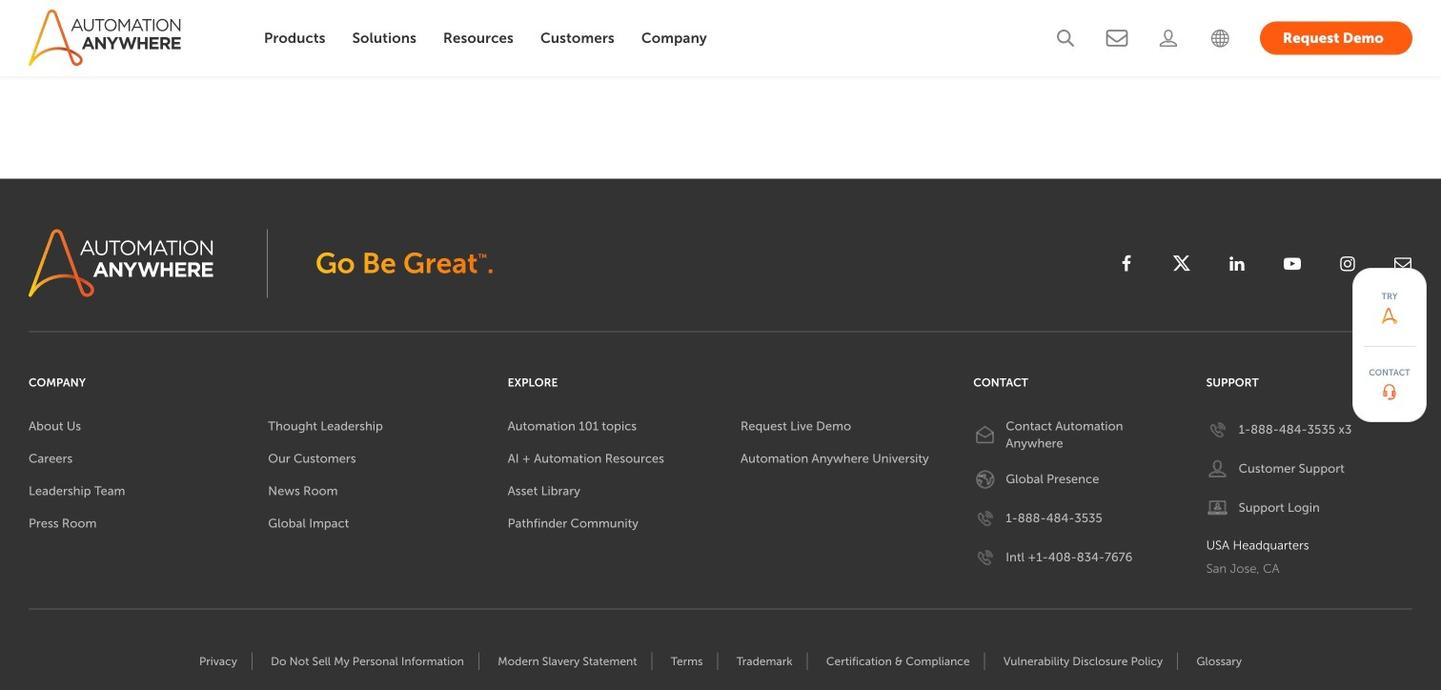 Task type: locate. For each thing, give the bounding box(es) containing it.
search image
[[1055, 27, 1077, 50]]

1 vertical spatial automation anywhere image
[[29, 229, 219, 298]]

login image
[[1158, 27, 1180, 50]]

automation anywhere image
[[29, 10, 186, 67], [29, 229, 219, 298]]

2 automation anywhere image from the top
[[29, 229, 219, 298]]

automation anywhere image
[[1382, 308, 1398, 324]]

language selector image
[[1209, 27, 1232, 50]]

0 vertical spatial automation anywhere image
[[29, 10, 186, 67]]



Task type: vqa. For each thing, say whether or not it's contained in the screenshot.
Adi image
no



Task type: describe. For each thing, give the bounding box(es) containing it.
1 automation anywhere image from the top
[[29, 10, 186, 67]]

support image
[[1106, 27, 1129, 50]]

mail image
[[974, 424, 997, 446]]

contact support image
[[1207, 457, 1230, 481]]

contact image
[[1384, 384, 1397, 400]]

support login image
[[1207, 497, 1230, 520]]



